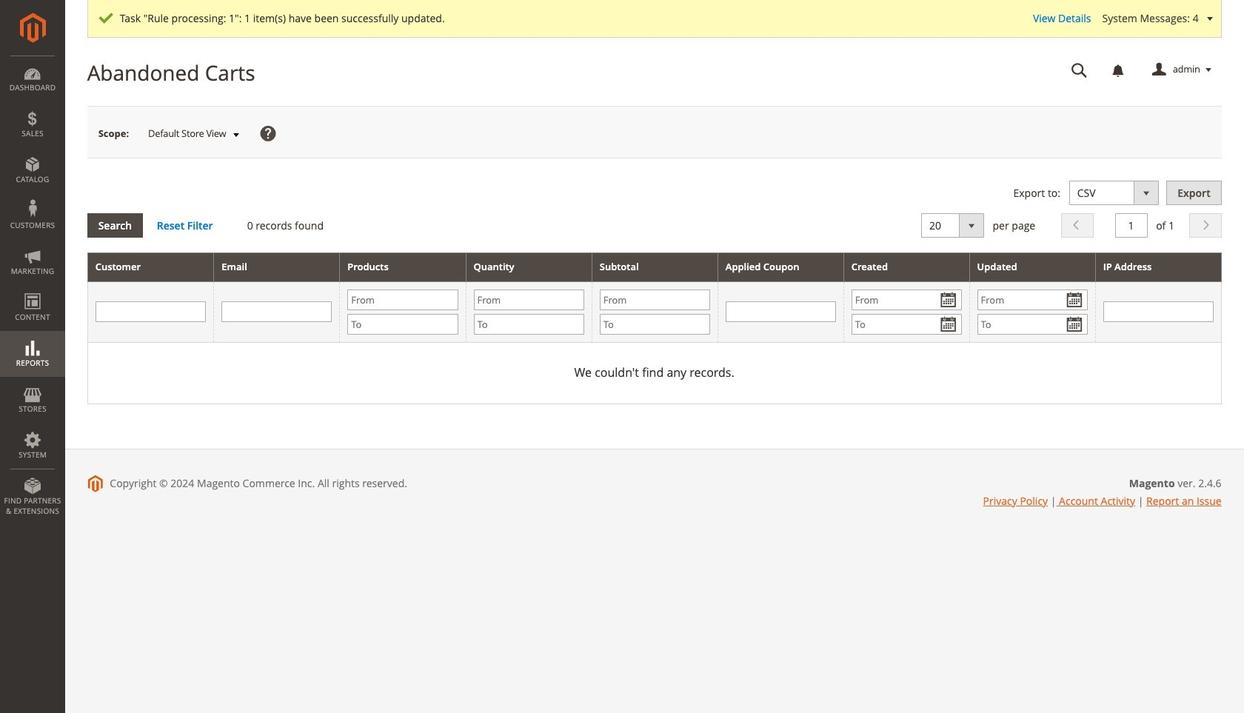 Task type: describe. For each thing, give the bounding box(es) containing it.
to text field for second from text field from the left
[[977, 314, 1088, 335]]

3 from text field from the left
[[600, 290, 710, 310]]

to text field for 2nd from text box from left
[[474, 314, 584, 335]]

to text field for first from text box
[[348, 314, 458, 335]]



Task type: locate. For each thing, give the bounding box(es) containing it.
1 to text field from the left
[[600, 314, 710, 335]]

1 horizontal spatial from text field
[[474, 290, 584, 310]]

2 from text field from the left
[[474, 290, 584, 310]]

None text field
[[1115, 213, 1148, 238], [95, 302, 206, 322], [222, 302, 332, 322], [1115, 213, 1148, 238], [95, 302, 206, 322], [222, 302, 332, 322]]

to text field for 3rd from text box from the left
[[600, 314, 710, 335]]

0 horizontal spatial to text field
[[600, 314, 710, 335]]

0 horizontal spatial from text field
[[851, 290, 962, 310]]

2 to text field from the left
[[851, 314, 962, 335]]

1 to text field from the left
[[348, 314, 458, 335]]

From text field
[[348, 290, 458, 310], [474, 290, 584, 310], [600, 290, 710, 310]]

2 from text field from the left
[[977, 290, 1088, 310]]

1 from text field from the left
[[348, 290, 458, 310]]

From text field
[[851, 290, 962, 310], [977, 290, 1088, 310]]

To text field
[[600, 314, 710, 335], [851, 314, 962, 335]]

0 horizontal spatial from text field
[[348, 290, 458, 310]]

2 to text field from the left
[[474, 314, 584, 335]]

2 horizontal spatial from text field
[[600, 290, 710, 310]]

None text field
[[1061, 57, 1098, 83], [726, 302, 836, 322], [1103, 302, 1214, 322], [1061, 57, 1098, 83], [726, 302, 836, 322], [1103, 302, 1214, 322]]

1 from text field from the left
[[851, 290, 962, 310]]

1 horizontal spatial from text field
[[977, 290, 1088, 310]]

3 to text field from the left
[[977, 314, 1088, 335]]

1 horizontal spatial to text field
[[851, 314, 962, 335]]

1 horizontal spatial to text field
[[474, 314, 584, 335]]

menu bar
[[0, 56, 65, 524]]

magento admin panel image
[[20, 13, 46, 43]]

to text field for second from text field from right
[[851, 314, 962, 335]]

0 horizontal spatial to text field
[[348, 314, 458, 335]]

2 horizontal spatial to text field
[[977, 314, 1088, 335]]

To text field
[[348, 314, 458, 335], [474, 314, 584, 335], [977, 314, 1088, 335]]



